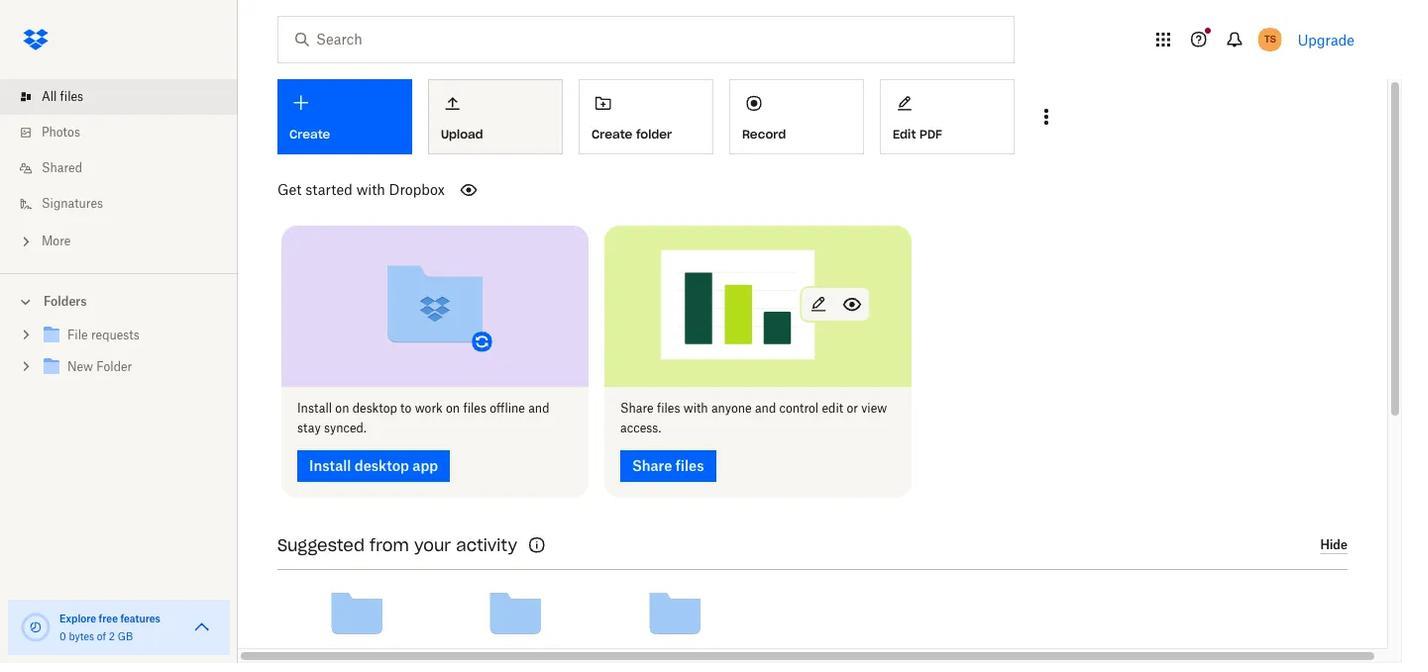 Task type: vqa. For each thing, say whether or not it's contained in the screenshot.
the Keep pics safe
no



Task type: describe. For each thing, give the bounding box(es) containing it.
shared link
[[16, 151, 238, 186]]

0
[[59, 631, 66, 643]]

more image
[[16, 232, 36, 252]]

started
[[305, 181, 353, 198]]

offline
[[490, 401, 525, 416]]

create button
[[277, 79, 412, 155]]

share for share files
[[632, 457, 672, 474]]

your
[[414, 536, 451, 555]]

get
[[277, 181, 302, 198]]

folder
[[636, 127, 672, 142]]

hide
[[1320, 538, 1348, 553]]

of
[[97, 631, 106, 643]]

edit pdf button
[[880, 79, 1015, 155]]

list containing all files
[[0, 67, 238, 274]]

new
[[67, 360, 93, 375]]

upload
[[441, 127, 483, 142]]

activity
[[456, 536, 517, 555]]

install for install desktop app
[[309, 457, 351, 474]]

to
[[400, 401, 412, 416]]

create for create
[[289, 127, 330, 142]]

and inside install on desktop to work on files offline and stay synced.
[[528, 401, 550, 416]]

edit
[[822, 401, 844, 416]]

all files link
[[16, 79, 238, 115]]

desktop inside install on desktop to work on files offline and stay synced.
[[353, 401, 397, 416]]

signatures
[[42, 196, 103, 211]]

features
[[120, 613, 160, 625]]

synced.
[[324, 421, 366, 436]]

files for all files
[[60, 89, 83, 104]]

more
[[42, 234, 71, 249]]

with for started
[[356, 181, 385, 198]]

gb
[[118, 631, 133, 643]]

file requests
[[67, 328, 140, 343]]

access.
[[620, 421, 661, 436]]

pdf
[[920, 127, 942, 142]]

create folder
[[592, 127, 672, 142]]

folder
[[96, 360, 132, 375]]

upgrade link
[[1298, 31, 1355, 48]]

folders
[[44, 294, 87, 309]]

all
[[42, 89, 57, 104]]

explore free features 0 bytes of 2 gb
[[59, 613, 160, 643]]

files for share files with anyone and control edit or view access.
[[657, 401, 680, 416]]

upgrade
[[1298, 31, 1355, 48]]

Search in folder "Dropbox" text field
[[316, 29, 973, 51]]

files for share files
[[676, 457, 704, 474]]

from
[[370, 536, 409, 555]]

files inside install on desktop to work on files offline and stay synced.
[[463, 401, 487, 416]]

new folder link
[[40, 355, 222, 382]]

share files button
[[620, 450, 716, 482]]

group containing file requests
[[0, 316, 238, 398]]

all files list item
[[0, 79, 238, 115]]

all files
[[42, 89, 83, 104]]

view
[[861, 401, 887, 416]]

ts button
[[1254, 24, 1286, 55]]

photos
[[42, 125, 80, 140]]

explore
[[59, 613, 96, 625]]

install on desktop to work on files offline and stay synced.
[[297, 401, 550, 436]]

get started with dropbox
[[277, 181, 445, 198]]

suggested
[[277, 536, 365, 555]]

signatures link
[[16, 186, 238, 222]]

create for create folder
[[592, 127, 633, 142]]



Task type: locate. For each thing, give the bounding box(es) containing it.
create left folder
[[592, 127, 633, 142]]

0 horizontal spatial on
[[335, 401, 349, 416]]

0 vertical spatial with
[[356, 181, 385, 198]]

files down share files with anyone and control edit or view access.
[[676, 457, 704, 474]]

files inside "link"
[[60, 89, 83, 104]]

share up access.
[[620, 401, 654, 416]]

share inside share files with anyone and control edit or view access.
[[620, 401, 654, 416]]

shared
[[42, 161, 82, 175]]

0 horizontal spatial create
[[289, 127, 330, 142]]

group
[[0, 316, 238, 398]]

dropbox image
[[16, 20, 55, 59]]

bytes
[[69, 631, 94, 643]]

list
[[0, 67, 238, 274]]

and right offline
[[528, 401, 550, 416]]

files right all
[[60, 89, 83, 104]]

and inside share files with anyone and control edit or view access.
[[755, 401, 776, 416]]

create up the started at the top
[[289, 127, 330, 142]]

1 and from the left
[[528, 401, 550, 416]]

1 horizontal spatial with
[[683, 401, 708, 416]]

with right the started at the top
[[356, 181, 385, 198]]

and
[[528, 401, 550, 416], [755, 401, 776, 416]]

stay
[[297, 421, 321, 436]]

2 and from the left
[[755, 401, 776, 416]]

1 on from the left
[[335, 401, 349, 416]]

create inside button
[[592, 127, 633, 142]]

photos link
[[16, 115, 238, 151]]

record
[[742, 127, 786, 142]]

files up access.
[[657, 401, 680, 416]]

and left control
[[755, 401, 776, 416]]

share files with anyone and control edit or view access.
[[620, 401, 887, 436]]

install desktop app
[[309, 457, 438, 474]]

desktop
[[353, 401, 397, 416], [355, 457, 409, 474]]

on
[[335, 401, 349, 416], [446, 401, 460, 416]]

with for files
[[683, 401, 708, 416]]

dropbox
[[389, 181, 445, 198]]

desktop left "app"
[[355, 457, 409, 474]]

file requests link
[[40, 323, 222, 350]]

with left anyone
[[683, 401, 708, 416]]

1 vertical spatial with
[[683, 401, 708, 416]]

0 horizontal spatial and
[[528, 401, 550, 416]]

free
[[99, 613, 118, 625]]

upload button
[[428, 79, 563, 155]]

install for install on desktop to work on files offline and stay synced.
[[297, 401, 332, 416]]

install
[[297, 401, 332, 416], [309, 457, 351, 474]]

0 vertical spatial desktop
[[353, 401, 397, 416]]

edit
[[893, 127, 916, 142]]

files left offline
[[463, 401, 487, 416]]

file
[[67, 328, 88, 343]]

control
[[779, 401, 819, 416]]

desktop inside button
[[355, 457, 409, 474]]

2 on from the left
[[446, 401, 460, 416]]

files inside share files with anyone and control edit or view access.
[[657, 401, 680, 416]]

share
[[620, 401, 654, 416], [632, 457, 672, 474]]

share for share files with anyone and control edit or view access.
[[620, 401, 654, 416]]

quota usage element
[[20, 612, 52, 644]]

install inside install desktop app button
[[309, 457, 351, 474]]

folders button
[[0, 286, 238, 316]]

share inside button
[[632, 457, 672, 474]]

hide button
[[1320, 538, 1348, 555]]

install inside install on desktop to work on files offline and stay synced.
[[297, 401, 332, 416]]

install up stay
[[297, 401, 332, 416]]

anyone
[[711, 401, 752, 416]]

0 vertical spatial share
[[620, 401, 654, 416]]

1 vertical spatial share
[[632, 457, 672, 474]]

1 horizontal spatial and
[[755, 401, 776, 416]]

0 vertical spatial install
[[297, 401, 332, 416]]

ts
[[1264, 33, 1276, 46]]

1 horizontal spatial create
[[592, 127, 633, 142]]

install down synced.
[[309, 457, 351, 474]]

create inside dropdown button
[[289, 127, 330, 142]]

suggested from your activity
[[277, 536, 517, 555]]

share files
[[632, 457, 704, 474]]

on up synced.
[[335, 401, 349, 416]]

1 vertical spatial install
[[309, 457, 351, 474]]

work
[[415, 401, 443, 416]]

with inside share files with anyone and control edit or view access.
[[683, 401, 708, 416]]

create folder button
[[579, 79, 714, 155]]

new folder
[[67, 360, 132, 375]]

desktop left to
[[353, 401, 397, 416]]

create
[[592, 127, 633, 142], [289, 127, 330, 142]]

edit pdf
[[893, 127, 942, 142]]

2
[[109, 631, 115, 643]]

files
[[60, 89, 83, 104], [463, 401, 487, 416], [657, 401, 680, 416], [676, 457, 704, 474]]

app
[[413, 457, 438, 474]]

with
[[356, 181, 385, 198], [683, 401, 708, 416]]

record button
[[729, 79, 864, 155]]

or
[[847, 401, 858, 416]]

1 horizontal spatial on
[[446, 401, 460, 416]]

files inside button
[[676, 457, 704, 474]]

1 vertical spatial desktop
[[355, 457, 409, 474]]

0 horizontal spatial with
[[356, 181, 385, 198]]

share down access.
[[632, 457, 672, 474]]

install desktop app button
[[297, 450, 450, 482]]

on right 'work'
[[446, 401, 460, 416]]

requests
[[91, 328, 140, 343]]



